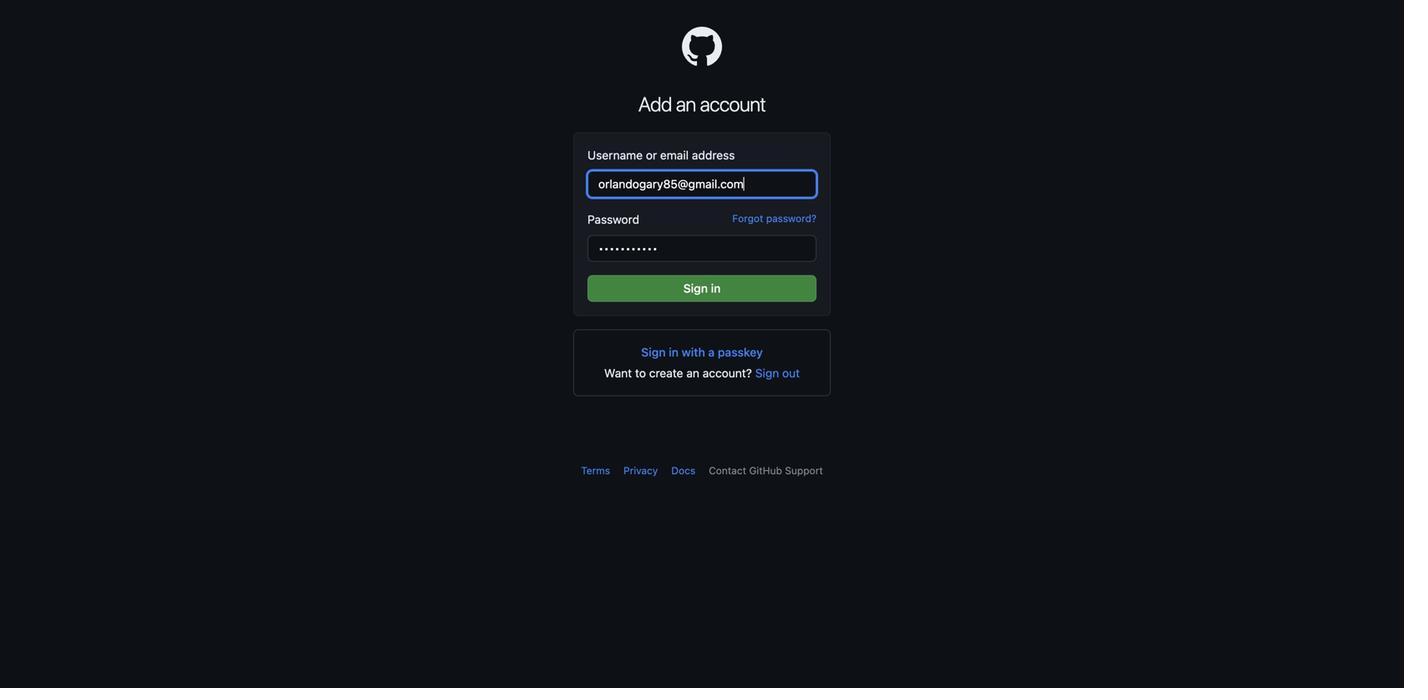 Task type: describe. For each thing, give the bounding box(es) containing it.
privacy link
[[624, 465, 658, 477]]

homepage image
[[682, 27, 722, 67]]

forgot password? link
[[733, 211, 817, 226]]

sign
[[642, 346, 666, 360]]

account
[[700, 92, 766, 116]]

username
[[588, 148, 643, 162]]

forgot password?
[[733, 213, 817, 225]]

Password password field
[[588, 235, 817, 262]]

password?
[[766, 213, 817, 225]]

want
[[604, 367, 632, 380]]

contact github support
[[709, 465, 823, 477]]

a
[[709, 346, 715, 360]]

1 vertical spatial an
[[687, 367, 700, 380]]

docs link
[[672, 465, 696, 477]]

password
[[588, 213, 640, 227]]

sign in with a passkey button
[[642, 344, 763, 361]]

0 vertical spatial an
[[676, 92, 696, 116]]

contact github support link
[[709, 465, 823, 477]]

passkey
[[718, 346, 763, 360]]

forgot
[[733, 213, 764, 225]]

create
[[649, 367, 684, 380]]

to
[[635, 367, 646, 380]]

sign in with a passkey
[[642, 346, 763, 360]]

email
[[660, 148, 689, 162]]

address
[[692, 148, 735, 162]]

account?
[[703, 367, 752, 380]]

Username or email address text field
[[588, 171, 817, 198]]



Task type: vqa. For each thing, say whether or not it's contained in the screenshot.
tree item at the left
no



Task type: locate. For each thing, give the bounding box(es) containing it.
add an account
[[639, 92, 766, 116]]

an down with
[[687, 367, 700, 380]]

an
[[676, 92, 696, 116], [687, 367, 700, 380]]

in
[[669, 346, 679, 360]]

or
[[646, 148, 657, 162]]

an right add
[[676, 92, 696, 116]]

terms link
[[581, 465, 610, 477]]

with
[[682, 346, 705, 360]]

add
[[639, 92, 672, 116]]

username or email address
[[588, 148, 735, 162]]

support
[[785, 465, 823, 477]]

terms
[[581, 465, 610, 477]]

docs
[[672, 465, 696, 477]]

contact
[[709, 465, 747, 477]]

want to create an account?
[[604, 367, 752, 380]]

None submit
[[588, 276, 817, 302], [756, 365, 800, 383], [588, 276, 817, 302], [756, 365, 800, 383]]

github
[[749, 465, 783, 477]]

privacy
[[624, 465, 658, 477]]



